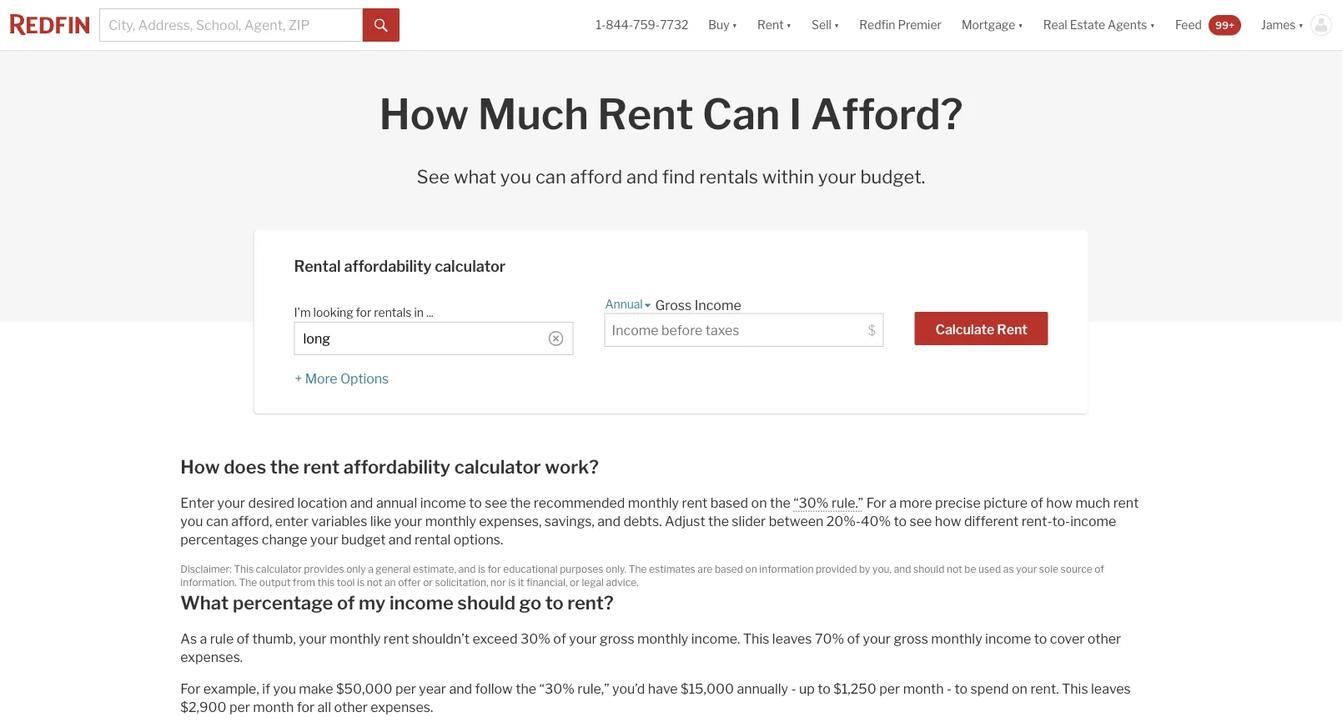 Task type: vqa. For each thing, say whether or not it's contained in the screenshot.
bottom "30%
yes



Task type: locate. For each thing, give the bounding box(es) containing it.
1 horizontal spatial for
[[356, 305, 372, 320]]

0 vertical spatial rent
[[758, 18, 784, 32]]

1 horizontal spatial -
[[947, 681, 952, 697]]

to-
[[1053, 513, 1071, 530]]

for right the looking
[[356, 305, 372, 320]]

1 vertical spatial "30%
[[540, 681, 575, 697]]

on
[[752, 495, 767, 511], [746, 563, 758, 575], [1012, 681, 1028, 697]]

on left rent.
[[1012, 681, 1028, 697]]

your right within on the top of page
[[819, 166, 857, 188]]

your right as
[[1017, 563, 1038, 575]]

- left up
[[792, 681, 797, 697]]

0 vertical spatial a
[[890, 495, 897, 511]]

the inside for example, if you make $50,000 per year and follow the "30% rule," you'd have $15,000 annually - up to $1,250 per month - to spend on rent. this leaves $2,900 per month for all other expenses.
[[516, 681, 537, 697]]

and
[[627, 166, 659, 188], [350, 495, 373, 511], [598, 513, 621, 530], [389, 532, 412, 548], [459, 563, 476, 575], [894, 563, 912, 575], [449, 681, 473, 697]]

per right $1,250
[[880, 681, 901, 697]]

expenses. down year
[[371, 699, 433, 716]]

your right thumb,
[[299, 631, 327, 647]]

calculator up enter your desired location and annual income to see the recommended monthly rent based on the "30% rule."
[[455, 456, 541, 479]]

1 vertical spatial expenses.
[[371, 699, 433, 716]]

1 horizontal spatial not
[[947, 563, 963, 575]]

$50,000
[[336, 681, 393, 697]]

the left slider
[[709, 513, 729, 530]]

i'm looking for rentals in ...
[[294, 305, 436, 320]]

of up "rent-"
[[1031, 495, 1044, 511]]

for inside for example, if you make $50,000 per year and follow the "30% rule," you'd have $15,000 annually - up to $1,250 per month - to spend on rent. this leaves $2,900 per month for all other expenses.
[[297, 699, 315, 716]]

recommended
[[534, 495, 625, 511]]

0 vertical spatial how
[[379, 89, 469, 140]]

if
[[262, 681, 271, 697]]

what
[[180, 592, 229, 615]]

rentals right find
[[700, 166, 759, 188]]

expenses. inside for example, if you make $50,000 per year and follow the "30% rule," you'd have $15,000 annually - up to $1,250 per month - to spend on rent. this leaves $2,900 per month for all other expenses.
[[371, 699, 433, 716]]

rentals left in
[[374, 305, 412, 320]]

calculator for affordability
[[435, 257, 506, 276]]

0 vertical spatial the
[[629, 563, 647, 575]]

1 gross from the left
[[600, 631, 635, 647]]

0 vertical spatial for
[[356, 305, 372, 320]]

or down purposes
[[570, 577, 580, 589]]

1 vertical spatial for
[[180, 681, 201, 697]]

rent right calculate
[[998, 321, 1028, 338]]

for left all
[[297, 699, 315, 716]]

budget.
[[861, 166, 926, 188]]

0 vertical spatial see
[[485, 495, 508, 511]]

for up nor
[[488, 563, 501, 575]]

1 vertical spatial you
[[180, 513, 203, 530]]

this right income.
[[743, 631, 770, 647]]

can inside for a more precise picture of how much rent you can afford, enter variables like your monthly expenses, savings, and debts. adjust the slider between 20%-40% to see how different rent-to-income percentages change your budget and rental options.
[[206, 513, 229, 530]]

within
[[763, 166, 815, 188]]

expenses. down rule
[[180, 649, 243, 666]]

are
[[698, 563, 713, 575]]

annually
[[737, 681, 789, 697]]

as
[[180, 631, 197, 647]]

exceed
[[473, 631, 518, 647]]

0 horizontal spatial -
[[792, 681, 797, 697]]

rule,"
[[578, 681, 610, 697]]

▾ inside buy ▾ dropdown button
[[732, 18, 738, 32]]

provides
[[304, 563, 344, 575]]

0 horizontal spatial other
[[334, 699, 368, 716]]

1 horizontal spatial this
[[743, 631, 770, 647]]

income.
[[692, 631, 741, 647]]

buy ▾
[[709, 18, 738, 32]]

monthly up have
[[638, 631, 689, 647]]

for
[[867, 495, 887, 511], [180, 681, 201, 697]]

rent up see what you can afford and find rentals within your budget.
[[598, 89, 694, 140]]

2 horizontal spatial rent
[[998, 321, 1028, 338]]

on up slider
[[752, 495, 767, 511]]

rent?
[[568, 592, 614, 615]]

▾
[[732, 18, 738, 32], [787, 18, 792, 32], [834, 18, 840, 32], [1018, 18, 1024, 32], [1151, 18, 1156, 32], [1299, 18, 1305, 32]]

2 horizontal spatial is
[[509, 577, 516, 589]]

is down the only
[[357, 577, 365, 589]]

1 vertical spatial rent
[[598, 89, 694, 140]]

0 horizontal spatial the
[[239, 577, 257, 589]]

see
[[485, 495, 508, 511], [910, 513, 933, 530]]

2 horizontal spatial you
[[500, 166, 532, 188]]

go
[[520, 592, 542, 615]]

enter
[[275, 513, 309, 530]]

you down enter
[[180, 513, 203, 530]]

income up "rental"
[[420, 495, 466, 511]]

0 horizontal spatial expenses.
[[180, 649, 243, 666]]

2 or from the left
[[570, 577, 580, 589]]

of right source
[[1095, 563, 1105, 575]]

james ▾
[[1262, 18, 1305, 32]]

1 horizontal spatial the
[[629, 563, 647, 575]]

1 vertical spatial see
[[910, 513, 933, 530]]

2 horizontal spatial for
[[488, 563, 501, 575]]

▾ right sell
[[834, 18, 840, 32]]

0 horizontal spatial or
[[423, 577, 433, 589]]

0 vertical spatial calculator
[[435, 257, 506, 276]]

rent ▾ button
[[748, 0, 802, 50]]

the left output
[[239, 577, 257, 589]]

0 horizontal spatial for
[[297, 699, 315, 716]]

a right the only
[[368, 563, 374, 575]]

monthly down my
[[330, 631, 381, 647]]

savings,
[[545, 513, 595, 530]]

1 horizontal spatial how
[[379, 89, 469, 140]]

this right rent.
[[1062, 681, 1089, 697]]

rental
[[294, 257, 341, 276]]

1 vertical spatial can
[[206, 513, 229, 530]]

affordability up 'i'm looking for rentals in ...'
[[344, 257, 432, 276]]

leaves inside as a rule of thumb, your monthly rent shouldn't exceed 30% of your gross monthly income. this leaves 70% of your gross monthly income to cover other expenses.
[[773, 631, 812, 647]]

for up $2,900
[[180, 681, 201, 697]]

1 vertical spatial how
[[935, 513, 962, 530]]

0 vertical spatial not
[[947, 563, 963, 575]]

0 horizontal spatial for
[[180, 681, 201, 697]]

your inside disclaimer: this calculator provides only a general estimate, and is for educational purposes only. the estimates are based on information provided by you, and should not be used as your sole source of information. the output from this tool is not an offer or solicitation, nor is it financial, or legal advice.
[[1017, 563, 1038, 575]]

calculator up output
[[256, 563, 302, 575]]

of
[[1031, 495, 1044, 511], [1095, 563, 1105, 575], [337, 592, 355, 615], [237, 631, 250, 647], [554, 631, 566, 647], [848, 631, 861, 647]]

you right if at the left
[[273, 681, 296, 697]]

1 vertical spatial the
[[239, 577, 257, 589]]

how
[[379, 89, 469, 140], [180, 456, 220, 479]]

percentages
[[180, 532, 259, 548]]

0 horizontal spatial "30%
[[540, 681, 575, 697]]

you inside for example, if you make $50,000 per year and follow the "30% rule," you'd have $15,000 annually - up to $1,250 per month - to spend on rent. this leaves $2,900 per month for all other expenses.
[[273, 681, 296, 697]]

sell ▾ button
[[802, 0, 850, 50]]

7732
[[660, 18, 689, 32]]

2 gross from the left
[[894, 631, 929, 647]]

1 vertical spatial leaves
[[1092, 681, 1131, 697]]

other inside for example, if you make $50,000 per year and follow the "30% rule," you'd have $15,000 annually - up to $1,250 per month - to spend on rent. this leaves $2,900 per month for all other expenses.
[[334, 699, 368, 716]]

the up expenses,
[[510, 495, 531, 511]]

"30% up between
[[794, 495, 829, 511]]

see up expenses,
[[485, 495, 508, 511]]

0 vertical spatial you
[[500, 166, 532, 188]]

annual button
[[605, 297, 644, 313]]

5 ▾ from the left
[[1151, 18, 1156, 32]]

rent right buy ▾
[[758, 18, 784, 32]]

rent down what percentage of my income should go to rent?
[[384, 631, 409, 647]]

income down much
[[1071, 513, 1117, 530]]

your down annual
[[395, 513, 422, 530]]

0 horizontal spatial see
[[485, 495, 508, 511]]

a left more
[[890, 495, 897, 511]]

the up advice.
[[629, 563, 647, 575]]

nor
[[491, 577, 506, 589]]

▾ right james
[[1299, 18, 1305, 32]]

mortgage ▾ button
[[962, 0, 1024, 50]]

desired
[[248, 495, 295, 511]]

search input image
[[549, 331, 564, 346]]

2 - from the left
[[947, 681, 952, 697]]

to down more
[[894, 513, 907, 530]]

1 vertical spatial on
[[746, 563, 758, 575]]

2 horizontal spatial this
[[1062, 681, 1089, 697]]

1 horizontal spatial other
[[1088, 631, 1122, 647]]

on inside disclaimer: this calculator provides only a general estimate, and is for educational purposes only. the estimates are based on information provided by you, and should not be used as your sole source of information. the output from this tool is not an offer or solicitation, nor is it financial, or legal advice.
[[746, 563, 758, 575]]

and right year
[[449, 681, 473, 697]]

options.
[[454, 532, 504, 548]]

slider
[[732, 513, 766, 530]]

financial,
[[527, 577, 568, 589]]

month left spend
[[904, 681, 944, 697]]

monthly up debts.
[[628, 495, 679, 511]]

rentals
[[700, 166, 759, 188], [374, 305, 412, 320]]

▾ inside rent ▾ dropdown button
[[787, 18, 792, 32]]

calculator inside disclaimer: this calculator provides only a general estimate, and is for educational purposes only. the estimates are based on information provided by you, and should not be used as your sole source of information. the output from this tool is not an offer or solicitation, nor is it financial, or legal advice.
[[256, 563, 302, 575]]

feed
[[1176, 18, 1203, 32]]

per left year
[[396, 681, 416, 697]]

how up see
[[379, 89, 469, 140]]

leaves
[[773, 631, 812, 647], [1092, 681, 1131, 697]]

1 - from the left
[[792, 681, 797, 697]]

1 vertical spatial other
[[334, 699, 368, 716]]

james
[[1262, 18, 1297, 32]]

based right are
[[715, 563, 744, 575]]

change
[[262, 532, 308, 548]]

0 horizontal spatial how
[[935, 513, 962, 530]]

month down if at the left
[[253, 699, 294, 716]]

rent inside for a more precise picture of how much rent you can afford, enter variables like your monthly expenses, savings, and debts. adjust the slider between 20%-40% to see how different rent-to-income percentages change your budget and rental options.
[[1114, 495, 1140, 511]]

and up solicitation, at left
[[459, 563, 476, 575]]

- left spend
[[947, 681, 952, 697]]

2 vertical spatial this
[[1062, 681, 1089, 697]]

0 vertical spatial other
[[1088, 631, 1122, 647]]

it
[[518, 577, 525, 589]]

"30%
[[794, 495, 829, 511], [540, 681, 575, 697]]

0 horizontal spatial gross
[[600, 631, 635, 647]]

$15,000
[[681, 681, 734, 697]]

how down 'precise'
[[935, 513, 962, 530]]

you
[[500, 166, 532, 188], [180, 513, 203, 530], [273, 681, 296, 697]]

1 vertical spatial this
[[743, 631, 770, 647]]

you right the "what"
[[500, 166, 532, 188]]

▾ inside sell ▾ dropdown button
[[834, 18, 840, 32]]

1 vertical spatial rentals
[[374, 305, 412, 320]]

location
[[298, 495, 347, 511]]

what percentage of my income should go to rent?
[[180, 592, 614, 615]]

thumb,
[[253, 631, 296, 647]]

1 horizontal spatial see
[[910, 513, 933, 530]]

▾ right agents on the top right of the page
[[1151, 18, 1156, 32]]

monthly up "rental"
[[425, 513, 476, 530]]

▾ inside mortgage ▾ dropdown button
[[1018, 18, 1024, 32]]

0 horizontal spatial you
[[180, 513, 203, 530]]

2 ▾ from the left
[[787, 18, 792, 32]]

for inside for example, if you make $50,000 per year and follow the "30% rule," you'd have $15,000 annually - up to $1,250 per month - to spend on rent. this leaves $2,900 per month for all other expenses.
[[180, 681, 201, 697]]

1 horizontal spatial expenses.
[[371, 699, 433, 716]]

income
[[695, 297, 742, 313]]

rent inside dropdown button
[[758, 18, 784, 32]]

0 vertical spatial should
[[914, 563, 945, 575]]

1 horizontal spatial or
[[570, 577, 580, 589]]

calculator up city, neighborhood, or zip code search box
[[435, 257, 506, 276]]

real estate agents ▾ link
[[1044, 0, 1156, 50]]

monthly
[[628, 495, 679, 511], [425, 513, 476, 530], [330, 631, 381, 647], [638, 631, 689, 647], [932, 631, 983, 647]]

how for how much rent can i afford?
[[379, 89, 469, 140]]

per down example, on the bottom
[[229, 699, 250, 716]]

6 ▾ from the left
[[1299, 18, 1305, 32]]

is left "it"
[[509, 577, 516, 589]]

1 vertical spatial not
[[367, 577, 383, 589]]

0 horizontal spatial a
[[200, 631, 207, 647]]

0 horizontal spatial this
[[234, 563, 254, 575]]

1 horizontal spatial should
[[914, 563, 945, 575]]

your up "afford,"
[[217, 495, 245, 511]]

gross down rent?
[[600, 631, 635, 647]]

0 vertical spatial month
[[904, 681, 944, 697]]

1 vertical spatial a
[[368, 563, 374, 575]]

1 vertical spatial for
[[488, 563, 501, 575]]

can up percentages
[[206, 513, 229, 530]]

2 vertical spatial on
[[1012, 681, 1028, 697]]

for inside for a more precise picture of how much rent you can afford, enter variables like your monthly expenses, savings, and debts. adjust the slider between 20%-40% to see how different rent-to-income percentages change your budget and rental options.
[[867, 495, 887, 511]]

0 horizontal spatial month
[[253, 699, 294, 716]]

or down estimate, at left
[[423, 577, 433, 589]]

1 vertical spatial how
[[180, 456, 220, 479]]

not left be on the bottom of page
[[947, 563, 963, 575]]

a inside as a rule of thumb, your monthly rent shouldn't exceed 30% of your gross monthly income. this leaves 70% of your gross monthly income to cover other expenses.
[[200, 631, 207, 647]]

be
[[965, 563, 977, 575]]

▾ left sell
[[787, 18, 792, 32]]

affordability up annual
[[344, 456, 451, 479]]

sell ▾ button
[[812, 0, 840, 50]]

2 vertical spatial for
[[297, 699, 315, 716]]

0 horizontal spatial is
[[357, 577, 365, 589]]

gross right 70%
[[894, 631, 929, 647]]

a inside for a more precise picture of how much rent you can afford, enter variables like your monthly expenses, savings, and debts. adjust the slider between 20%-40% to see how different rent-to-income percentages change your budget and rental options.
[[890, 495, 897, 511]]

0 horizontal spatial rent
[[598, 89, 694, 140]]

a for thumb,
[[200, 631, 207, 647]]

spend
[[971, 681, 1010, 697]]

1 ▾ from the left
[[732, 18, 738, 32]]

should down nor
[[458, 592, 516, 615]]

1 horizontal spatial gross
[[894, 631, 929, 647]]

your down rent?
[[569, 631, 597, 647]]

▾ right buy
[[732, 18, 738, 32]]

3 ▾ from the left
[[834, 18, 840, 32]]

0 vertical spatial on
[[752, 495, 767, 511]]

you'd
[[613, 681, 645, 697]]

to left cover
[[1035, 631, 1048, 647]]

estate
[[1071, 18, 1106, 32]]

gross
[[600, 631, 635, 647], [894, 631, 929, 647]]

to up options. at the left of the page
[[469, 495, 482, 511]]

0 vertical spatial can
[[536, 166, 567, 188]]

of down tool
[[337, 592, 355, 615]]

rent up location
[[303, 456, 340, 479]]

looking
[[313, 305, 354, 320]]

income inside for a more precise picture of how much rent you can afford, enter variables like your monthly expenses, savings, and debts. adjust the slider between 20%-40% to see how different rent-to-income percentages change your budget and rental options.
[[1071, 513, 1117, 530]]

to down "financial,"
[[546, 592, 564, 615]]

a right as
[[200, 631, 207, 647]]

1 horizontal spatial for
[[867, 495, 887, 511]]

...
[[426, 305, 434, 320]]

0 horizontal spatial can
[[206, 513, 229, 530]]

can left afford
[[536, 166, 567, 188]]

for inside disclaimer: this calculator provides only a general estimate, and is for educational purposes only. the estimates are based on information provided by you, and should not be used as your sole source of information. the output from this tool is not an offer or solicitation, nor is it financial, or legal advice.
[[488, 563, 501, 575]]

and inside for example, if you make $50,000 per year and follow the "30% rule," you'd have $15,000 annually - up to $1,250 per month - to spend on rent. this leaves $2,900 per month for all other expenses.
[[449, 681, 473, 697]]

0 vertical spatial for
[[867, 495, 887, 511]]

0 vertical spatial this
[[234, 563, 254, 575]]

▾ right mortgage at the top right of the page
[[1018, 18, 1024, 32]]

the up between
[[770, 495, 791, 511]]

mortgage ▾ button
[[952, 0, 1034, 50]]

real estate agents ▾ button
[[1034, 0, 1166, 50]]

0 vertical spatial expenses.
[[180, 649, 243, 666]]

2 horizontal spatial a
[[890, 495, 897, 511]]

0 vertical spatial how
[[1047, 495, 1073, 511]]

40%
[[861, 513, 892, 530]]

as
[[1004, 563, 1015, 575]]

based up slider
[[711, 495, 749, 511]]

for
[[356, 305, 372, 320], [488, 563, 501, 575], [297, 699, 315, 716]]

for up 40%
[[867, 495, 887, 511]]

2 vertical spatial you
[[273, 681, 296, 697]]

30%
[[521, 631, 551, 647]]

0 horizontal spatial leaves
[[773, 631, 812, 647]]

how up enter
[[180, 456, 220, 479]]

to inside for a more precise picture of how much rent you can afford, enter variables like your monthly expenses, savings, and debts. adjust the slider between 20%-40% to see how different rent-to-income percentages change your budget and rental options.
[[894, 513, 907, 530]]

0 horizontal spatial should
[[458, 592, 516, 615]]

1 horizontal spatial rentals
[[700, 166, 759, 188]]

▾ for mortgage ▾
[[1018, 18, 1024, 32]]

this inside as a rule of thumb, your monthly rent shouldn't exceed 30% of your gross monthly income. this leaves 70% of your gross monthly income to cover other expenses.
[[743, 631, 770, 647]]

0 vertical spatial "30%
[[794, 495, 829, 511]]

and left find
[[627, 166, 659, 188]]

should inside disclaimer: this calculator provides only a general estimate, and is for educational purposes only. the estimates are based on information provided by you, and should not be used as your sole source of information. the output from this tool is not an offer or solicitation, nor is it financial, or legal advice.
[[914, 563, 945, 575]]

on left information
[[746, 563, 758, 575]]

should left be on the bottom of page
[[914, 563, 945, 575]]

adjust
[[665, 513, 706, 530]]

+
[[295, 371, 302, 387]]

percentage
[[233, 592, 333, 615]]

2 vertical spatial calculator
[[256, 563, 302, 575]]

1 horizontal spatial rent
[[758, 18, 784, 32]]

1 vertical spatial based
[[715, 563, 744, 575]]

enter your desired location and annual income to see the recommended monthly rent based on the "30% rule."
[[180, 495, 864, 511]]

4 ▾ from the left
[[1018, 18, 1024, 32]]

see down more
[[910, 513, 933, 530]]

is
[[478, 563, 486, 575], [357, 577, 365, 589], [509, 577, 516, 589]]

rental affordability calculator
[[294, 257, 506, 276]]

rule."
[[832, 495, 864, 511]]

tool
[[337, 577, 355, 589]]

an
[[385, 577, 396, 589]]

agents
[[1108, 18, 1148, 32]]

2 vertical spatial a
[[200, 631, 207, 647]]

your down variables
[[311, 532, 338, 548]]

"30% left 'rule,"'
[[540, 681, 575, 697]]

not left an on the left of page
[[367, 577, 383, 589]]



Task type: describe. For each thing, give the bounding box(es) containing it.
only
[[346, 563, 366, 575]]

this inside disclaimer: this calculator provides only a general estimate, and is for educational purposes only. the estimates are based on information provided by you, and should not be used as your sole source of information. the output from this tool is not an offer or solicitation, nor is it financial, or legal advice.
[[234, 563, 254, 575]]

▾ for buy ▾
[[732, 18, 738, 32]]

1 horizontal spatial "30%
[[794, 495, 829, 511]]

work?
[[545, 456, 599, 479]]

calculator for this
[[256, 563, 302, 575]]

1 horizontal spatial month
[[904, 681, 944, 697]]

legal
[[582, 577, 604, 589]]

disclaimer: this calculator provides only a general estimate, and is for educational purposes only. the estimates are based on information provided by you, and should not be used as your sole source of information. the output from this tool is not an offer or solicitation, nor is it financial, or legal advice.
[[180, 563, 1105, 589]]

1 horizontal spatial is
[[478, 563, 486, 575]]

see what you can afford and find rentals within your budget.
[[417, 166, 926, 188]]

rent.
[[1031, 681, 1060, 697]]

2 horizontal spatial per
[[880, 681, 901, 697]]

a for picture
[[890, 495, 897, 511]]

1 horizontal spatial how
[[1047, 495, 1073, 511]]

844-
[[606, 18, 634, 32]]

rent ▾
[[758, 18, 792, 32]]

more
[[900, 495, 933, 511]]

20%-
[[827, 513, 861, 530]]

rent up the adjust
[[682, 495, 708, 511]]

income inside as a rule of thumb, your monthly rent shouldn't exceed 30% of your gross monthly income. this leaves 70% of your gross monthly income to cover other expenses.
[[986, 631, 1032, 647]]

make
[[299, 681, 333, 697]]

1-844-759-7732
[[596, 18, 689, 32]]

real
[[1044, 18, 1068, 32]]

1 vertical spatial calculator
[[455, 456, 541, 479]]

▾ for sell ▾
[[834, 18, 840, 32]]

and up like
[[350, 495, 373, 511]]

the inside for a more precise picture of how much rent you can afford, enter variables like your monthly expenses, savings, and debts. adjust the slider between 20%-40% to see how different rent-to-income percentages change your budget and rental options.
[[709, 513, 729, 530]]

0 horizontal spatial per
[[229, 699, 250, 716]]

sell
[[812, 18, 832, 32]]

redfin premier button
[[850, 0, 952, 50]]

afford
[[570, 166, 623, 188]]

you inside for a more precise picture of how much rent you can afford, enter variables like your monthly expenses, savings, and debts. adjust the slider between 20%-40% to see how different rent-to-income percentages change your budget and rental options.
[[180, 513, 203, 530]]

year
[[419, 681, 447, 697]]

your right 70%
[[863, 631, 891, 647]]

City, neighborhood, or zip code search field
[[294, 322, 574, 356]]

and left debts.
[[598, 513, 621, 530]]

gross income
[[656, 297, 742, 313]]

1 horizontal spatial per
[[396, 681, 416, 697]]

+ more options
[[295, 371, 389, 387]]

estimate,
[[413, 563, 457, 575]]

advice.
[[606, 577, 639, 589]]

you,
[[873, 563, 892, 575]]

what
[[454, 166, 497, 188]]

759-
[[634, 18, 660, 32]]

i'm
[[294, 305, 311, 320]]

1 vertical spatial should
[[458, 592, 516, 615]]

on inside for example, if you make $50,000 per year and follow the "30% rule," you'd have $15,000 annually - up to $1,250 per month - to spend on rent. this leaves $2,900 per month for all other expenses.
[[1012, 681, 1028, 697]]

much
[[1076, 495, 1111, 511]]

1 vertical spatial affordability
[[344, 456, 451, 479]]

for for example,
[[180, 681, 201, 697]]

buy ▾ button
[[709, 0, 738, 50]]

to left spend
[[955, 681, 968, 697]]

redfin premier
[[860, 18, 942, 32]]

1-844-759-7732 link
[[596, 18, 689, 32]]

offer
[[398, 577, 421, 589]]

rent ▾ button
[[758, 0, 792, 50]]

of right 30%
[[554, 631, 566, 647]]

up
[[800, 681, 815, 697]]

from
[[293, 577, 315, 589]]

general
[[376, 563, 411, 575]]

annual
[[376, 495, 417, 511]]

debts.
[[624, 513, 662, 530]]

educational
[[503, 563, 558, 575]]

2 vertical spatial rent
[[998, 321, 1028, 338]]

of right rule
[[237, 631, 250, 647]]

and down like
[[389, 532, 412, 548]]

1 or from the left
[[423, 577, 433, 589]]

expenses. inside as a rule of thumb, your monthly rent shouldn't exceed 30% of your gross monthly income. this leaves 70% of your gross monthly income to cover other expenses.
[[180, 649, 243, 666]]

income down offer
[[390, 592, 454, 615]]

Income before taxes text field
[[612, 323, 863, 339]]

▾ for james ▾
[[1299, 18, 1305, 32]]

this inside for example, if you make $50,000 per year and follow the "30% rule," you'd have $15,000 annually - up to $1,250 per month - to spend on rent. this leaves $2,900 per month for all other expenses.
[[1062, 681, 1089, 697]]

"30% inside for example, if you make $50,000 per year and follow the "30% rule," you'd have $15,000 annually - up to $1,250 per month - to spend on rent. this leaves $2,900 per month for all other expenses.
[[540, 681, 575, 697]]

gross
[[656, 297, 692, 313]]

see inside for a more precise picture of how much rent you can afford, enter variables like your monthly expenses, savings, and debts. adjust the slider between 20%-40% to see how different rent-to-income percentages change your budget and rental options.
[[910, 513, 933, 530]]

$1,250
[[834, 681, 877, 697]]

0 vertical spatial based
[[711, 495, 749, 511]]

1 horizontal spatial can
[[536, 166, 567, 188]]

+ more options button
[[294, 371, 390, 387]]

for for a
[[867, 495, 887, 511]]

mortgage ▾
[[962, 18, 1024, 32]]

afford?
[[811, 89, 964, 140]]

different
[[965, 513, 1019, 530]]

rent inside as a rule of thumb, your monthly rent shouldn't exceed 30% of your gross monthly income. this leaves 70% of your gross monthly income to cover other expenses.
[[384, 631, 409, 647]]

how for how does the rent affordability calculator work?
[[180, 456, 220, 479]]

City, Address, School, Agent, ZIP search field
[[99, 8, 363, 42]]

of inside for a more precise picture of how much rent you can afford, enter variables like your monthly expenses, savings, and debts. adjust the slider between 20%-40% to see how different rent-to-income percentages change your budget and rental options.
[[1031, 495, 1044, 511]]

the up desired
[[270, 456, 299, 479]]

to inside as a rule of thumb, your monthly rent shouldn't exceed 30% of your gross monthly income. this leaves 70% of your gross monthly income to cover other expenses.
[[1035, 631, 1048, 647]]

submit search image
[[375, 19, 388, 32]]

annual
[[606, 297, 643, 312]]

how does the rent affordability calculator work?
[[180, 456, 599, 479]]

much
[[478, 89, 589, 140]]

output
[[259, 577, 291, 589]]

how much rent can i afford?
[[379, 89, 964, 140]]

calculate
[[936, 321, 995, 338]]

i
[[789, 89, 802, 140]]

used
[[979, 563, 1002, 575]]

to right up
[[818, 681, 831, 697]]

for example, if you make $50,000 per year and follow the "30% rule," you'd have $15,000 annually - up to $1,250 per month - to spend on rent. this leaves $2,900 per month for all other expenses.
[[180, 681, 1131, 716]]

see
[[417, 166, 450, 188]]

1 vertical spatial month
[[253, 699, 294, 716]]

0 vertical spatial rentals
[[700, 166, 759, 188]]

and right the 'you,' at the bottom of the page
[[894, 563, 912, 575]]

leaves inside for example, if you make $50,000 per year and follow the "30% rule," you'd have $15,000 annually - up to $1,250 per month - to spend on rent. this leaves $2,900 per month for all other expenses.
[[1092, 681, 1131, 697]]

by
[[860, 563, 871, 575]]

▾ for rent ▾
[[787, 18, 792, 32]]

budget
[[341, 532, 386, 548]]

monthly up spend
[[932, 631, 983, 647]]

of inside disclaimer: this calculator provides only a general estimate, and is for educational purposes only. the estimates are based on information provided by you, and should not be used as your sole source of information. the output from this tool is not an offer or solicitation, nor is it financial, or legal advice.
[[1095, 563, 1105, 575]]

a inside disclaimer: this calculator provides only a general estimate, and is for educational purposes only. the estimates are based on information provided by you, and should not be used as your sole source of information. the output from this tool is not an offer or solicitation, nor is it financial, or legal advice.
[[368, 563, 374, 575]]

example,
[[203, 681, 259, 697]]

0 vertical spatial affordability
[[344, 257, 432, 276]]

purposes
[[560, 563, 604, 575]]

rent-
[[1022, 513, 1053, 530]]

sell ▾
[[812, 18, 840, 32]]

other inside as a rule of thumb, your monthly rent shouldn't exceed 30% of your gross monthly income. this leaves 70% of your gross monthly income to cover other expenses.
[[1088, 631, 1122, 647]]

provided
[[816, 563, 857, 575]]

like
[[370, 513, 392, 530]]

enter
[[180, 495, 215, 511]]

0 horizontal spatial not
[[367, 577, 383, 589]]

calculate rent button
[[915, 312, 1049, 346]]

0 horizontal spatial rentals
[[374, 305, 412, 320]]

afford,
[[231, 513, 272, 530]]

clear input button
[[549, 331, 564, 346]]

can
[[703, 89, 781, 140]]

of right 70%
[[848, 631, 861, 647]]

expenses,
[[479, 513, 542, 530]]

monthly inside for a more precise picture of how much rent you can afford, enter variables like your monthly expenses, savings, and debts. adjust the slider between 20%-40% to see how different rent-to-income percentages change your budget and rental options.
[[425, 513, 476, 530]]

all
[[318, 699, 331, 716]]

information
[[760, 563, 814, 575]]

variables
[[311, 513, 368, 530]]

based inside disclaimer: this calculator provides only a general estimate, and is for educational purposes only. the estimates are based on information provided by you, and should not be used as your sole source of information. the output from this tool is not an offer or solicitation, nor is it financial, or legal advice.
[[715, 563, 744, 575]]

99+
[[1216, 19, 1235, 31]]

$
[[869, 323, 877, 339]]

▾ inside real estate agents ▾ link
[[1151, 18, 1156, 32]]



